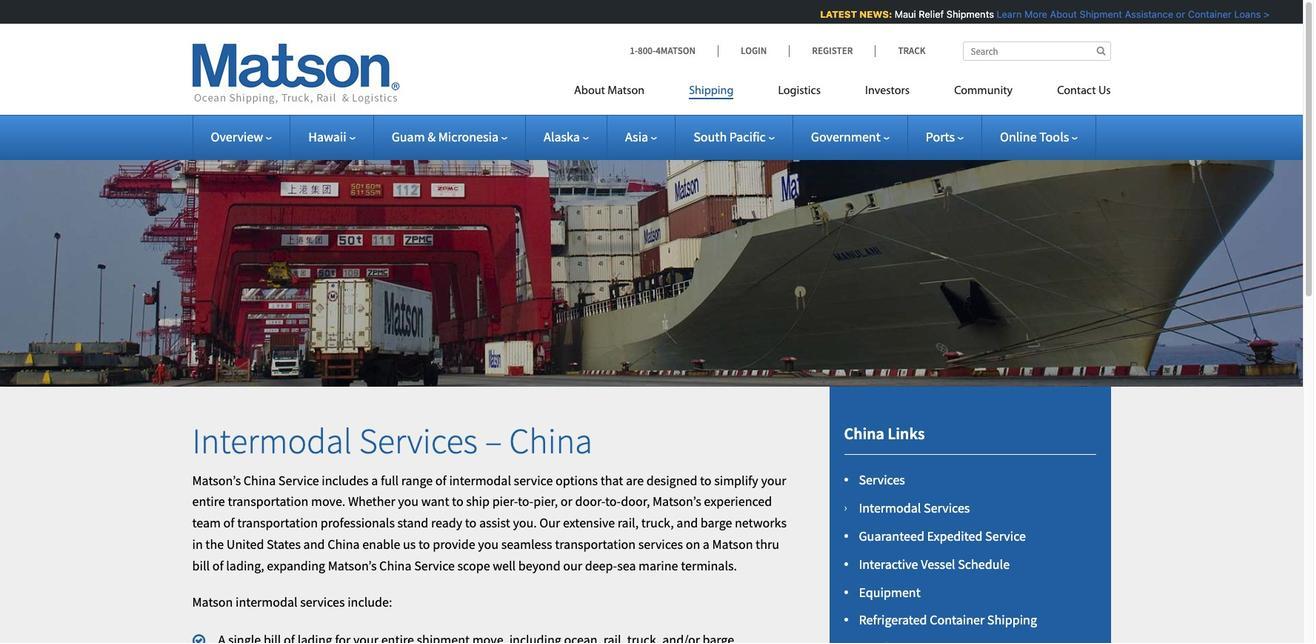 Task type: describe. For each thing, give the bounding box(es) containing it.
>
[[1262, 8, 1268, 20]]

to down ship
[[465, 514, 477, 531]]

intermodal for intermodal services
[[859, 500, 921, 517]]

shipments
[[945, 8, 992, 20]]

online
[[1000, 128, 1037, 145]]

top menu navigation
[[574, 78, 1111, 108]]

experienced
[[704, 493, 772, 510]]

well
[[493, 557, 516, 574]]

united
[[227, 536, 264, 553]]

2 vertical spatial transportation
[[555, 536, 636, 553]]

truck,
[[641, 514, 674, 531]]

login
[[741, 44, 767, 57]]

south pacific
[[694, 128, 766, 145]]

barge
[[701, 514, 732, 531]]

micronesia
[[438, 128, 499, 145]]

thru
[[756, 536, 779, 553]]

the
[[206, 536, 224, 553]]

contact us
[[1057, 85, 1111, 97]]

assistance
[[1123, 8, 1172, 20]]

0 vertical spatial transportation
[[228, 493, 309, 510]]

track
[[898, 44, 926, 57]]

1 vertical spatial and
[[303, 536, 325, 553]]

ship
[[466, 493, 490, 510]]

move.
[[311, 493, 346, 510]]

options
[[556, 472, 598, 489]]

enable
[[362, 536, 400, 553]]

us
[[1099, 85, 1111, 97]]

intermodal services – china
[[192, 419, 593, 463]]

door-
[[575, 493, 605, 510]]

1 vertical spatial services
[[300, 593, 345, 610]]

latest
[[818, 8, 855, 20]]

stand
[[398, 514, 429, 531]]

1 vertical spatial transportation
[[237, 514, 318, 531]]

matson's china service includes a full range of intermodal service options that are designed to simplify your entire transportation move. whether you want to ship pier-to-pier, or door-to-door, matson's experienced team of transportation professionals stand ready to assist you. our extensive rail, truck, and barge networks in the united states and china enable us to provide you seamless transportation services on a matson thru bill of lading, expanding matson's china service scope well beyond our deep-sea marine terminals.
[[192, 472, 787, 574]]

china down us
[[379, 557, 412, 574]]

about matson
[[574, 85, 645, 97]]

overview
[[211, 128, 263, 145]]

online tools
[[1000, 128, 1069, 145]]

investors link
[[843, 78, 932, 108]]

pacific
[[730, 128, 766, 145]]

intermodal services link
[[859, 500, 970, 517]]

1 horizontal spatial about
[[1048, 8, 1075, 20]]

guam
[[392, 128, 425, 145]]

loans
[[1233, 8, 1259, 20]]

1 horizontal spatial you
[[478, 536, 499, 553]]

rail,
[[618, 514, 639, 531]]

online tools link
[[1000, 128, 1078, 145]]

south pacific link
[[694, 128, 775, 145]]

shipping inside top menu navigation
[[689, 85, 734, 97]]

0 vertical spatial a
[[371, 472, 378, 489]]

sea
[[617, 557, 636, 574]]

1 horizontal spatial and
[[677, 514, 698, 531]]

1 to- from the left
[[518, 493, 534, 510]]

2 vertical spatial matson
[[192, 593, 233, 610]]

alaska link
[[544, 128, 589, 145]]

entire
[[192, 493, 225, 510]]

us
[[403, 536, 416, 553]]

china up the service
[[509, 419, 593, 463]]

shipment
[[1078, 8, 1121, 20]]

interactive vessel schedule link
[[859, 556, 1010, 573]]

deep-
[[585, 557, 617, 574]]

0 vertical spatial or
[[1174, 8, 1184, 20]]

news:
[[858, 8, 890, 20]]

0 vertical spatial of
[[436, 472, 447, 489]]

track link
[[875, 44, 926, 57]]

government
[[811, 128, 881, 145]]

matson intermodal services include:
[[192, 593, 392, 610]]

our
[[540, 514, 560, 531]]

asia link
[[625, 128, 657, 145]]

1 horizontal spatial a
[[703, 536, 710, 553]]

community link
[[932, 78, 1035, 108]]

refrigerated container shipping
[[859, 612, 1037, 629]]

more
[[1023, 8, 1046, 20]]

matson containership manulani at terminal preparing to ship from china. image
[[0, 136, 1303, 387]]

china links
[[844, 423, 925, 444]]

2 to- from the left
[[605, 493, 621, 510]]

1-
[[630, 44, 638, 57]]

ports link
[[926, 128, 964, 145]]

&
[[428, 128, 436, 145]]

–
[[485, 419, 502, 463]]

terminals.
[[681, 557, 737, 574]]

about inside "link"
[[574, 85, 605, 97]]

schedule
[[958, 556, 1010, 573]]

team
[[192, 514, 221, 531]]

intermodal for intermodal services – china
[[192, 419, 352, 463]]

matson inside "link"
[[608, 85, 645, 97]]

china down professionals at the left of the page
[[328, 536, 360, 553]]

our
[[563, 557, 582, 574]]

service for china
[[278, 472, 319, 489]]

extensive
[[563, 514, 615, 531]]

networks
[[735, 514, 787, 531]]

service for expedited
[[986, 528, 1026, 545]]

government link
[[811, 128, 890, 145]]

intermodal inside matson's china service includes a full range of intermodal service options that are designed to simplify your entire transportation move. whether you want to ship pier-to-pier, or door-to-door, matson's experienced team of transportation professionals stand ready to assist you. our extensive rail, truck, and barge networks in the united states and china enable us to provide you seamless transportation services on a matson thru bill of lading, expanding matson's china service scope well beyond our deep-sea marine terminals.
[[449, 472, 511, 489]]

container inside china links "section"
[[930, 612, 985, 629]]

equipment link
[[859, 584, 921, 601]]

community
[[954, 85, 1013, 97]]

guaranteed expedited service link
[[859, 528, 1026, 545]]

overview link
[[211, 128, 272, 145]]

bill
[[192, 557, 210, 574]]

latest news: maui relief shipments learn more about shipment assistance or container loans >
[[818, 8, 1268, 20]]

that
[[601, 472, 623, 489]]



Task type: vqa. For each thing, say whether or not it's contained in the screenshot.
Identifiers,
no



Task type: locate. For each thing, give the bounding box(es) containing it.
about right the more at the right top of the page
[[1048, 8, 1075, 20]]

0 vertical spatial intermodal
[[449, 472, 511, 489]]

ready
[[431, 514, 462, 531]]

services inside matson's china service includes a full range of intermodal service options that are designed to simplify your entire transportation move. whether you want to ship pier-to-pier, or door-to-door, matson's experienced team of transportation professionals stand ready to assist you. our extensive rail, truck, and barge networks in the united states and china enable us to provide you seamless transportation services on a matson thru bill of lading, expanding matson's china service scope well beyond our deep-sea marine terminals.
[[638, 536, 683, 553]]

1 vertical spatial about
[[574, 85, 605, 97]]

matson down barge
[[712, 536, 753, 553]]

2 horizontal spatial matson
[[712, 536, 753, 553]]

in
[[192, 536, 203, 553]]

and
[[677, 514, 698, 531], [303, 536, 325, 553]]

1 vertical spatial of
[[223, 514, 235, 531]]

0 horizontal spatial and
[[303, 536, 325, 553]]

expanding
[[267, 557, 325, 574]]

2 vertical spatial of
[[212, 557, 224, 574]]

container
[[1186, 8, 1230, 20], [930, 612, 985, 629]]

container left loans
[[1186, 8, 1230, 20]]

shipping up south in the top right of the page
[[689, 85, 734, 97]]

contact
[[1057, 85, 1096, 97]]

and up expanding
[[303, 536, 325, 553]]

a left full
[[371, 472, 378, 489]]

1 horizontal spatial container
[[1186, 8, 1230, 20]]

interactive
[[859, 556, 918, 573]]

0 vertical spatial matson
[[608, 85, 645, 97]]

to right us
[[419, 536, 430, 553]]

1 vertical spatial container
[[930, 612, 985, 629]]

lading,
[[226, 557, 264, 574]]

1 vertical spatial intermodal
[[859, 500, 921, 517]]

0 horizontal spatial matson's
[[192, 472, 241, 489]]

0 horizontal spatial about
[[574, 85, 605, 97]]

shipping down schedule
[[988, 612, 1037, 629]]

you up stand on the bottom of the page
[[398, 493, 419, 510]]

matson's down the designed
[[653, 493, 701, 510]]

services down expanding
[[300, 593, 345, 610]]

matson's down enable
[[328, 557, 377, 574]]

learn more about shipment assistance or container loans > link
[[995, 8, 1268, 20]]

about matson link
[[574, 78, 667, 108]]

0 horizontal spatial intermodal
[[236, 593, 298, 610]]

0 vertical spatial services
[[359, 419, 478, 463]]

0 horizontal spatial matson
[[192, 593, 233, 610]]

china
[[509, 419, 593, 463], [844, 423, 885, 444], [244, 472, 276, 489], [328, 536, 360, 553], [379, 557, 412, 574]]

guam & micronesia
[[392, 128, 499, 145]]

services for intermodal services – china
[[359, 419, 478, 463]]

1 horizontal spatial or
[[1174, 8, 1184, 20]]

a right 'on'
[[703, 536, 710, 553]]

matson's
[[192, 472, 241, 489], [653, 493, 701, 510], [328, 557, 377, 574]]

beyond
[[518, 557, 561, 574]]

matson's up entire
[[192, 472, 241, 489]]

0 horizontal spatial intermodal
[[192, 419, 352, 463]]

1 horizontal spatial intermodal
[[449, 472, 511, 489]]

includes
[[322, 472, 369, 489]]

container down vessel
[[930, 612, 985, 629]]

shipping inside china links "section"
[[988, 612, 1037, 629]]

you down assist
[[478, 536, 499, 553]]

of up the want
[[436, 472, 447, 489]]

1-800-4matson
[[630, 44, 696, 57]]

1 vertical spatial or
[[561, 493, 573, 510]]

1-800-4matson link
[[630, 44, 718, 57]]

None search field
[[963, 41, 1111, 61]]

to- down the that
[[605, 493, 621, 510]]

2 horizontal spatial matson's
[[653, 493, 701, 510]]

professionals
[[321, 514, 395, 531]]

intermodal down lading, on the bottom left of the page
[[236, 593, 298, 610]]

equipment
[[859, 584, 921, 601]]

2 vertical spatial service
[[414, 557, 455, 574]]

range
[[401, 472, 433, 489]]

0 vertical spatial about
[[1048, 8, 1075, 20]]

shipping link
[[667, 78, 756, 108]]

0 horizontal spatial services
[[300, 593, 345, 610]]

service up schedule
[[986, 528, 1026, 545]]

china inside china links "section"
[[844, 423, 885, 444]]

hawaii link
[[308, 128, 355, 145]]

contact us link
[[1035, 78, 1111, 108]]

want
[[421, 493, 449, 510]]

or right pier,
[[561, 493, 573, 510]]

intermodal services
[[859, 500, 970, 517]]

learn
[[995, 8, 1020, 20]]

guaranteed expedited service
[[859, 528, 1026, 545]]

0 horizontal spatial a
[[371, 472, 378, 489]]

intermodal up ship
[[449, 472, 511, 489]]

states
[[267, 536, 301, 553]]

or inside matson's china service includes a full range of intermodal service options that are designed to simplify your entire transportation move. whether you want to ship pier-to-pier, or door-to-door, matson's experienced team of transportation professionals stand ready to assist you. our extensive rail, truck, and barge networks in the united states and china enable us to provide you seamless transportation services on a matson thru bill of lading, expanding matson's china service scope well beyond our deep-sea marine terminals.
[[561, 493, 573, 510]]

relief
[[917, 8, 942, 20]]

0 vertical spatial service
[[278, 472, 319, 489]]

service inside china links "section"
[[986, 528, 1026, 545]]

provide
[[433, 536, 475, 553]]

ports
[[926, 128, 955, 145]]

1 vertical spatial matson
[[712, 536, 753, 553]]

scope
[[458, 557, 490, 574]]

1 vertical spatial matson's
[[653, 493, 701, 510]]

you
[[398, 493, 419, 510], [478, 536, 499, 553]]

services
[[359, 419, 478, 463], [859, 472, 905, 489], [924, 500, 970, 517]]

services up the guaranteed expedited service
[[924, 500, 970, 517]]

1 horizontal spatial service
[[414, 557, 455, 574]]

services for intermodal services
[[924, 500, 970, 517]]

register
[[812, 44, 853, 57]]

services up range
[[359, 419, 478, 463]]

or right assistance
[[1174, 8, 1184, 20]]

0 horizontal spatial you
[[398, 493, 419, 510]]

1 horizontal spatial services
[[859, 472, 905, 489]]

transportation
[[228, 493, 309, 510], [237, 514, 318, 531], [555, 536, 636, 553]]

intermodal
[[192, 419, 352, 463], [859, 500, 921, 517]]

china links section
[[811, 387, 1130, 643]]

you.
[[513, 514, 537, 531]]

service
[[514, 472, 553, 489]]

1 vertical spatial you
[[478, 536, 499, 553]]

search image
[[1097, 46, 1106, 56]]

0 vertical spatial shipping
[[689, 85, 734, 97]]

service up move.
[[278, 472, 319, 489]]

0 horizontal spatial container
[[930, 612, 985, 629]]

to
[[700, 472, 712, 489], [452, 493, 464, 510], [465, 514, 477, 531], [419, 536, 430, 553]]

to- up 'you.'
[[518, 493, 534, 510]]

assist
[[479, 514, 510, 531]]

matson
[[608, 85, 645, 97], [712, 536, 753, 553], [192, 593, 233, 610]]

2 horizontal spatial services
[[924, 500, 970, 517]]

Search search field
[[963, 41, 1111, 61]]

4matson
[[656, 44, 696, 57]]

china up "united"
[[244, 472, 276, 489]]

are
[[626, 472, 644, 489]]

on
[[686, 536, 700, 553]]

1 vertical spatial a
[[703, 536, 710, 553]]

designed
[[647, 472, 698, 489]]

refrigerated container shipping link
[[859, 612, 1037, 629]]

0 horizontal spatial service
[[278, 472, 319, 489]]

about up alaska link
[[574, 85, 605, 97]]

0 horizontal spatial to-
[[518, 493, 534, 510]]

of
[[436, 472, 447, 489], [223, 514, 235, 531], [212, 557, 224, 574]]

full
[[381, 472, 399, 489]]

0 vertical spatial matson's
[[192, 472, 241, 489]]

1 horizontal spatial matson's
[[328, 557, 377, 574]]

0 horizontal spatial or
[[561, 493, 573, 510]]

0 vertical spatial intermodal
[[192, 419, 352, 463]]

services link
[[859, 472, 905, 489]]

to left simplify
[[700, 472, 712, 489]]

1 horizontal spatial to-
[[605, 493, 621, 510]]

1 horizontal spatial shipping
[[988, 612, 1037, 629]]

hawaii
[[308, 128, 347, 145]]

include:
[[348, 593, 392, 610]]

services up intermodal services link
[[859, 472, 905, 489]]

1 vertical spatial services
[[859, 472, 905, 489]]

register link
[[789, 44, 875, 57]]

0 vertical spatial container
[[1186, 8, 1230, 20]]

intermodal inside china links "section"
[[859, 500, 921, 517]]

shipping
[[689, 85, 734, 97], [988, 612, 1037, 629]]

guam & micronesia link
[[392, 128, 508, 145]]

login link
[[718, 44, 789, 57]]

tools
[[1040, 128, 1069, 145]]

of right team
[[223, 514, 235, 531]]

1 vertical spatial service
[[986, 528, 1026, 545]]

pier-
[[492, 493, 518, 510]]

0 vertical spatial and
[[677, 514, 698, 531]]

matson down 1-
[[608, 85, 645, 97]]

a
[[371, 472, 378, 489], [703, 536, 710, 553]]

1 horizontal spatial services
[[638, 536, 683, 553]]

south
[[694, 128, 727, 145]]

of right bill
[[212, 557, 224, 574]]

2 vertical spatial services
[[924, 500, 970, 517]]

1 horizontal spatial intermodal
[[859, 500, 921, 517]]

1 horizontal spatial matson
[[608, 85, 645, 97]]

guaranteed
[[859, 528, 925, 545]]

china left links
[[844, 423, 885, 444]]

800-
[[638, 44, 656, 57]]

marine
[[639, 557, 678, 574]]

0 vertical spatial services
[[638, 536, 683, 553]]

investors
[[865, 85, 910, 97]]

blue matson logo with ocean, shipping, truck, rail and logistics written beneath it. image
[[192, 44, 400, 104]]

2 vertical spatial matson's
[[328, 557, 377, 574]]

matson down bill
[[192, 593, 233, 610]]

0 vertical spatial you
[[398, 493, 419, 510]]

0 horizontal spatial shipping
[[689, 85, 734, 97]]

interactive vessel schedule
[[859, 556, 1010, 573]]

service down the provide
[[414, 557, 455, 574]]

pier,
[[534, 493, 558, 510]]

and up 'on'
[[677, 514, 698, 531]]

matson inside matson's china service includes a full range of intermodal service options that are designed to simplify your entire transportation move. whether you want to ship pier-to-pier, or door-to-door, matson's experienced team of transportation professionals stand ready to assist you. our extensive rail, truck, and barge networks in the united states and china enable us to provide you seamless transportation services on a matson thru bill of lading, expanding matson's china service scope well beyond our deep-sea marine terminals.
[[712, 536, 753, 553]]

2 horizontal spatial service
[[986, 528, 1026, 545]]

expedited
[[927, 528, 983, 545]]

to left ship
[[452, 493, 464, 510]]

1 vertical spatial shipping
[[988, 612, 1037, 629]]

1 vertical spatial intermodal
[[236, 593, 298, 610]]

services up marine
[[638, 536, 683, 553]]

0 horizontal spatial services
[[359, 419, 478, 463]]



